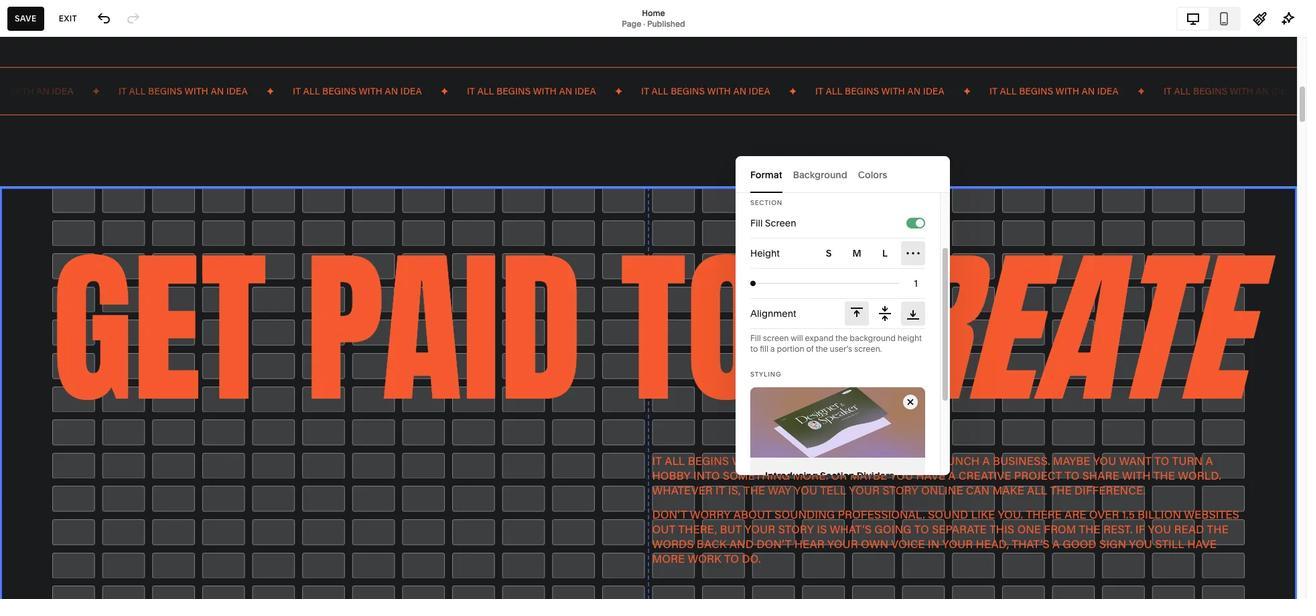 Task type: vqa. For each thing, say whether or not it's contained in the screenshot.
site.
no



Task type: locate. For each thing, give the bounding box(es) containing it.
website link
[[22, 82, 149, 99]]

height
[[898, 333, 922, 343]]

fill
[[751, 217, 763, 229], [751, 333, 761, 343]]

None checkbox
[[916, 219, 924, 227]]

1 fill from the top
[[751, 217, 763, 229]]

analytics
[[22, 180, 69, 193]]

scheduling
[[22, 204, 80, 217]]

section
[[751, 199, 783, 206], [820, 470, 855, 482]]

settings link
[[22, 485, 149, 501]]

2 fill from the top
[[751, 333, 761, 343]]

option group for alignment
[[845, 302, 926, 326]]

published
[[647, 18, 686, 28]]

save button
[[7, 6, 44, 30]]

alignment
[[751, 308, 797, 320]]

to
[[751, 344, 758, 354]]

of
[[807, 344, 814, 354]]

s
[[826, 247, 832, 259]]

1 vertical spatial fill
[[751, 333, 761, 343]]

user's
[[830, 344, 853, 354]]

the
[[836, 333, 848, 343], [816, 344, 828, 354]]

tab list containing format
[[751, 156, 936, 193]]

fill up to in the right of the page
[[751, 333, 761, 343]]

0 horizontal spatial section
[[751, 199, 783, 206]]

settings
[[22, 486, 64, 499]]

0 vertical spatial section
[[751, 199, 783, 206]]

fill for fill screen will expand the background height to fill a portion of the user's screen.
[[751, 333, 761, 343]]

1 vertical spatial option group
[[845, 302, 926, 326]]

asset library
[[22, 461, 89, 475]]

introducing
[[765, 470, 818, 482]]

asset
[[22, 461, 51, 475]]

the down expand
[[816, 344, 828, 354]]

0 horizontal spatial the
[[816, 344, 828, 354]]

colors
[[858, 169, 888, 181]]

selling link
[[22, 107, 149, 123]]

will
[[791, 333, 803, 343]]

section left dividers
[[820, 470, 855, 482]]

screen
[[763, 333, 789, 343]]

exit
[[59, 13, 77, 23]]

the up user's at the right bottom of page
[[836, 333, 848, 343]]

colors button
[[858, 156, 888, 193]]

None field
[[907, 276, 926, 291]]

home page · published
[[622, 8, 686, 28]]

·
[[644, 18, 646, 28]]

format button
[[751, 156, 783, 193]]

1 horizontal spatial section
[[820, 470, 855, 482]]

None range field
[[751, 269, 900, 298]]

fill inside fill screen will expand the background height to fill a portion of the user's screen.
[[751, 333, 761, 343]]

a
[[771, 344, 775, 354]]

fill for fill screen
[[751, 217, 763, 229]]

0 horizontal spatial tab list
[[751, 156, 936, 193]]

selling
[[22, 107, 57, 121]]

fill left the screen
[[751, 217, 763, 229]]

section up the fill screen
[[751, 199, 783, 206]]

1 vertical spatial tab list
[[751, 156, 936, 193]]

styling
[[751, 371, 782, 378]]

tab list
[[1178, 8, 1240, 29], [751, 156, 936, 193]]

expand
[[805, 333, 834, 343]]

0 vertical spatial fill
[[751, 217, 763, 229]]

1 vertical spatial the
[[816, 344, 828, 354]]

exit button
[[51, 6, 85, 30]]

0 vertical spatial the
[[836, 333, 848, 343]]

option group containing s
[[817, 241, 926, 265]]

0 vertical spatial tab list
[[1178, 8, 1240, 29]]

background
[[793, 169, 848, 181]]

0 vertical spatial option group
[[817, 241, 926, 265]]

1 horizontal spatial tab list
[[1178, 8, 1240, 29]]

screen
[[765, 217, 797, 229]]

1 vertical spatial section
[[820, 470, 855, 482]]

introducing section dividers
[[765, 470, 895, 482]]

fill
[[760, 344, 769, 354]]

background
[[850, 333, 896, 343]]

option group
[[817, 241, 926, 265], [845, 302, 926, 326]]



Task type: describe. For each thing, give the bounding box(es) containing it.
james
[[53, 553, 78, 564]]

screen.
[[855, 344, 882, 354]]

save
[[15, 13, 37, 23]]

dividers
[[857, 470, 895, 482]]

james.peterson1902@gmail.com
[[53, 564, 176, 574]]

option group for height
[[817, 241, 926, 265]]

fill screen
[[751, 217, 797, 229]]

library
[[54, 461, 89, 475]]

james peterson james.peterson1902@gmail.com
[[53, 553, 176, 574]]

background button
[[793, 156, 848, 193]]

peterson
[[80, 553, 115, 564]]

scheduling link
[[22, 203, 149, 219]]

1 horizontal spatial the
[[836, 333, 848, 343]]

l
[[883, 247, 888, 259]]

home
[[642, 8, 665, 18]]

asset library link
[[22, 461, 149, 477]]

page
[[622, 18, 642, 28]]

analytics link
[[22, 179, 149, 195]]

format
[[751, 169, 783, 181]]

portion
[[777, 344, 805, 354]]

section divider promotional video image
[[751, 387, 926, 458]]

m
[[853, 247, 862, 259]]

fill screen will expand the background height to fill a portion of the user's screen.
[[751, 333, 922, 354]]

website
[[22, 83, 64, 97]]

height
[[751, 247, 780, 259]]



